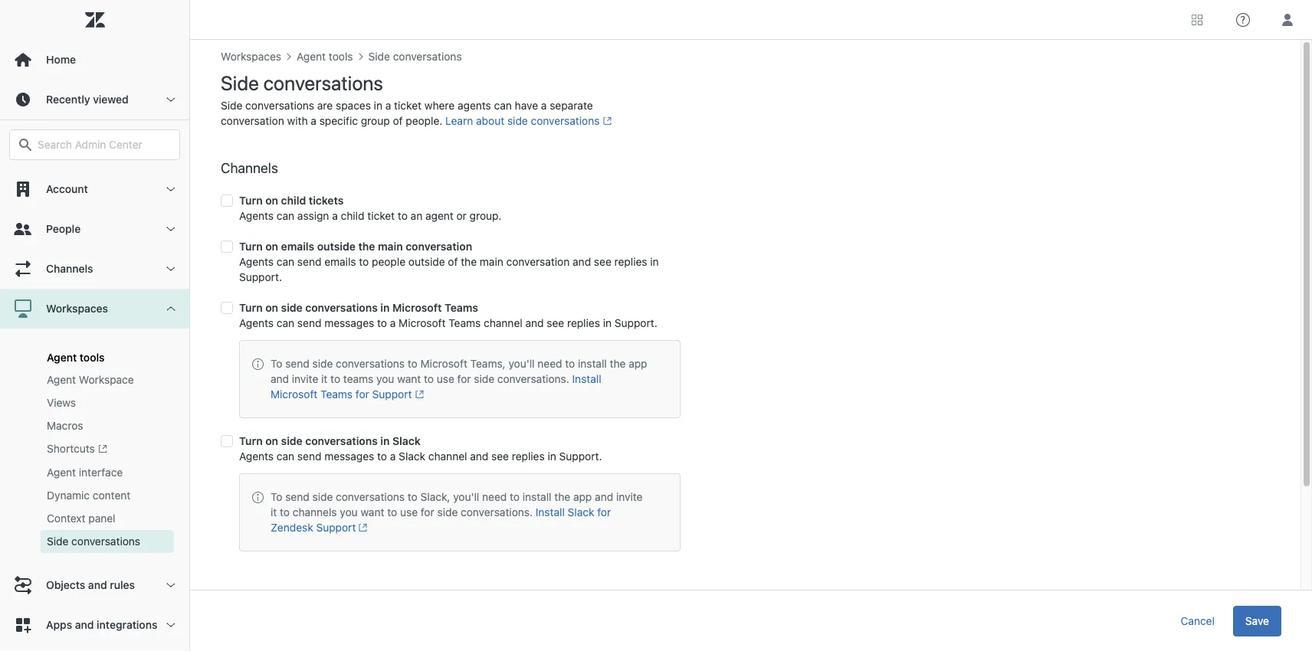 Task type: locate. For each thing, give the bounding box(es) containing it.
agent up views
[[47, 373, 76, 386]]

agent
[[47, 351, 77, 364], [47, 373, 76, 386], [47, 466, 76, 480]]

channels
[[46, 262, 93, 275]]

and left rules
[[88, 579, 107, 592]]

account
[[46, 183, 88, 196]]

2 agent from the top
[[47, 373, 76, 386]]

agent left tools
[[47, 351, 77, 364]]

people button
[[0, 209, 189, 249]]

3 agent from the top
[[47, 466, 76, 480]]

agent for agent interface
[[47, 466, 76, 480]]

agent interface link
[[41, 462, 174, 485]]

agent workspace link
[[41, 369, 174, 392]]

side
[[47, 535, 69, 549]]

viewed
[[93, 93, 129, 106]]

context panel link
[[41, 508, 174, 531]]

dynamic content link
[[41, 485, 174, 508]]

2 vertical spatial agent
[[47, 466, 76, 480]]

people
[[46, 222, 81, 235]]

1 agent from the top
[[47, 351, 77, 364]]

tree
[[0, 169, 189, 646]]

cancel
[[1181, 615, 1215, 628]]

tree item containing workspaces
[[0, 289, 189, 566]]

zendesk products image
[[1192, 14, 1203, 25]]

and right apps
[[75, 619, 94, 632]]

agent tools element
[[47, 351, 105, 364]]

agent up the dynamic
[[47, 466, 76, 480]]

dynamic
[[47, 489, 90, 503]]

agent for agent workspace
[[47, 373, 76, 386]]

integrations
[[97, 619, 157, 632]]

tree containing account
[[0, 169, 189, 646]]

shortcuts link
[[41, 438, 174, 462]]

0 vertical spatial agent
[[47, 351, 77, 364]]

apps
[[46, 619, 72, 632]]

context
[[47, 512, 86, 526]]

0 vertical spatial and
[[88, 579, 107, 592]]

1 vertical spatial and
[[75, 619, 94, 632]]

help image
[[1237, 13, 1251, 26]]

context panel
[[47, 512, 115, 526]]

panel
[[88, 512, 115, 526]]

1 vertical spatial agent
[[47, 373, 76, 386]]

content
[[93, 489, 131, 503]]

None search field
[[2, 130, 188, 160]]

shortcuts element
[[47, 442, 107, 458]]

and
[[88, 579, 107, 592], [75, 619, 94, 632]]

tree item
[[0, 289, 189, 566]]

save
[[1246, 615, 1270, 628]]

macros
[[47, 419, 83, 432]]

tools
[[80, 351, 105, 364]]

shortcuts
[[47, 442, 95, 455]]

and for objects
[[88, 579, 107, 592]]

workspaces group
[[0, 329, 189, 566]]

recently viewed
[[46, 93, 129, 106]]

macros link
[[41, 415, 174, 438]]

views
[[47, 396, 76, 409]]

channels button
[[0, 249, 189, 289]]

agent workspace element
[[47, 373, 134, 388]]



Task type: vqa. For each thing, say whether or not it's contained in the screenshot.
Buy Zendesk Sell
no



Task type: describe. For each thing, give the bounding box(es) containing it.
agent tools
[[47, 351, 105, 364]]

cancel button
[[1169, 606, 1228, 637]]

side conversations element
[[47, 535, 140, 550]]

apps and integrations button
[[0, 606, 189, 646]]

home
[[46, 53, 76, 66]]

none search field inside primary element
[[2, 130, 188, 160]]

agent workspace
[[47, 373, 134, 386]]

objects and rules
[[46, 579, 135, 592]]

interface
[[79, 466, 123, 480]]

side conversations
[[47, 535, 140, 549]]

recently viewed button
[[0, 80, 189, 120]]

recently
[[46, 93, 90, 106]]

home button
[[0, 40, 189, 80]]

tree inside primary element
[[0, 169, 189, 646]]

save button
[[1234, 606, 1282, 637]]

account button
[[0, 169, 189, 209]]

Search Admin Center field
[[38, 138, 170, 152]]

conversations
[[71, 535, 140, 549]]

dynamic content
[[47, 489, 131, 503]]

tree item inside primary element
[[0, 289, 189, 566]]

macros element
[[47, 419, 83, 434]]

agent interface
[[47, 466, 123, 480]]

workspaces
[[46, 302, 108, 315]]

agent interface element
[[47, 466, 123, 481]]

workspace
[[79, 373, 134, 386]]

primary element
[[0, 0, 190, 652]]

views element
[[47, 396, 76, 411]]

side conversations link
[[41, 531, 174, 554]]

context panel element
[[47, 512, 115, 527]]

and for apps
[[75, 619, 94, 632]]

rules
[[110, 579, 135, 592]]

workspaces button
[[0, 289, 189, 329]]

objects and rules button
[[0, 566, 189, 606]]

views link
[[41, 392, 174, 415]]

apps and integrations
[[46, 619, 157, 632]]

user menu image
[[1278, 10, 1298, 30]]

agent for agent tools
[[47, 351, 77, 364]]

dynamic content element
[[47, 489, 131, 504]]

objects
[[46, 579, 85, 592]]



